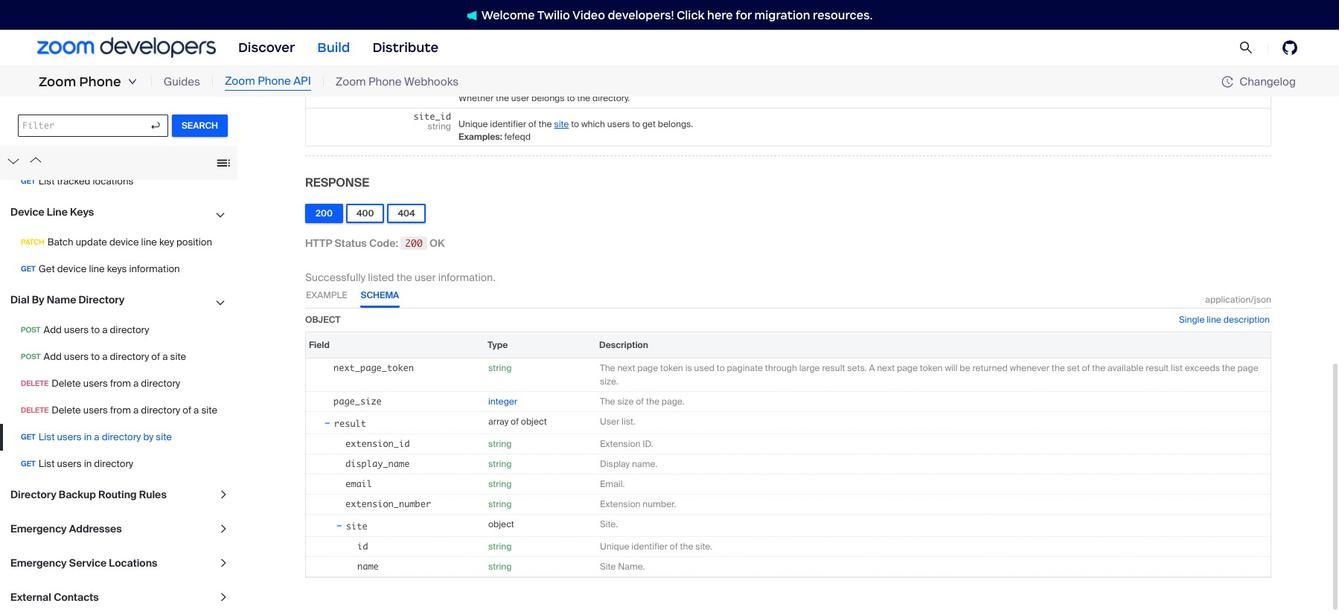 Task type: describe. For each thing, give the bounding box(es) containing it.
site
[[346, 521, 368, 532]]

welcome
[[482, 8, 535, 22]]

- for - site
[[336, 518, 343, 533]]

zoom for zoom phone
[[39, 74, 76, 90]]

404 button
[[388, 204, 426, 223]]

single line description
[[1180, 314, 1271, 326]]

of
[[511, 416, 519, 428]]

zoom phone api
[[225, 74, 311, 89]]

type
[[488, 339, 508, 351]]

extension_id
[[346, 438, 410, 450]]

string for name
[[489, 561, 512, 573]]

400
[[357, 208, 374, 220]]

integer
[[489, 396, 518, 408]]

guides link
[[164, 74, 200, 90]]

string for email
[[489, 479, 512, 491]]

string for display_name
[[489, 459, 512, 471]]

string for extension_id
[[489, 438, 512, 450]]

single
[[1180, 314, 1205, 326]]

phone for zoom phone api
[[258, 74, 291, 89]]

zoom phone webhooks
[[336, 74, 459, 89]]

name
[[358, 561, 379, 573]]

400 button
[[346, 204, 385, 223]]

id
[[358, 541, 368, 552]]

200 button
[[305, 204, 343, 223]]

string for extension_number
[[489, 499, 512, 511]]

- site
[[336, 518, 368, 533]]

1 vertical spatial object
[[521, 416, 547, 428]]

result
[[334, 418, 366, 430]]

changelog
[[1240, 74, 1297, 89]]

zoom for zoom phone webhooks
[[336, 74, 366, 89]]

array of object
[[489, 416, 547, 428]]

200 inside http status code: 200 ok
[[405, 237, 423, 249]]

next_page_token
[[334, 363, 414, 374]]

here
[[708, 8, 733, 22]]

listed
[[368, 271, 394, 284]]

response
[[305, 175, 369, 190]]



Task type: locate. For each thing, give the bounding box(es) containing it.
1 vertical spatial 200
[[405, 237, 423, 249]]

user
[[415, 271, 436, 284]]

successfully listed the user information.
[[305, 271, 496, 284]]

field
[[309, 339, 330, 351]]

200 up http
[[316, 208, 333, 220]]

1 horizontal spatial object
[[489, 519, 514, 531]]

5 string from the top
[[489, 499, 512, 511]]

phone for zoom phone
[[79, 74, 121, 90]]

zoom phone webhooks link
[[336, 74, 459, 90]]

2 vertical spatial object
[[489, 519, 514, 531]]

migration
[[755, 8, 811, 22]]

display_name
[[346, 459, 410, 470]]

2 string from the top
[[489, 438, 512, 450]]

information.
[[438, 271, 496, 284]]

phone left down icon on the left
[[79, 74, 121, 90]]

page_size
[[334, 396, 382, 407]]

twilio
[[538, 8, 570, 22]]

github image
[[1283, 40, 1298, 55], [1283, 40, 1298, 55]]

2 horizontal spatial object
[[521, 416, 547, 428]]

1 vertical spatial -
[[336, 518, 343, 533]]

200
[[316, 208, 333, 220], [405, 237, 423, 249]]

1 zoom from the left
[[39, 74, 76, 90]]

string
[[489, 363, 512, 374], [489, 438, 512, 450], [489, 459, 512, 471], [489, 479, 512, 491], [489, 499, 512, 511], [489, 541, 512, 553], [489, 561, 512, 573]]

-
[[324, 415, 331, 430], [336, 518, 343, 533]]

0 horizontal spatial object
[[305, 314, 341, 326]]

- left 'result'
[[324, 415, 331, 430]]

click
[[677, 8, 705, 22]]

zoom phone api link
[[225, 73, 311, 91]]

0 horizontal spatial phone
[[79, 74, 121, 90]]

string for next_page_token
[[489, 363, 512, 374]]

developers!
[[608, 8, 675, 22]]

extension_number
[[346, 499, 431, 510]]

1 phone from the left
[[79, 74, 121, 90]]

webhooks
[[404, 74, 459, 89]]

- result
[[324, 415, 366, 430]]

object
[[305, 314, 341, 326], [521, 416, 547, 428], [489, 519, 514, 531]]

status
[[335, 237, 367, 250]]

0 horizontal spatial -
[[324, 415, 331, 430]]

0 vertical spatial object
[[305, 314, 341, 326]]

0 horizontal spatial zoom
[[39, 74, 76, 90]]

1 horizontal spatial 200
[[405, 237, 423, 249]]

zoom inside zoom phone webhooks link
[[336, 74, 366, 89]]

search image
[[1240, 41, 1254, 54], [1240, 41, 1254, 54]]

the
[[397, 271, 412, 284]]

1 horizontal spatial -
[[336, 518, 343, 533]]

changelog link
[[1222, 74, 1297, 89]]

http
[[305, 237, 333, 250]]

6 string from the top
[[489, 541, 512, 553]]

phone left webhooks
[[369, 74, 402, 89]]

email
[[346, 479, 372, 490]]

string for id
[[489, 541, 512, 553]]

welcome twilio video developers! click here for migration resources. link
[[452, 7, 888, 23]]

- for - result
[[324, 415, 331, 430]]

200 inside button
[[316, 208, 333, 220]]

2 zoom from the left
[[225, 74, 255, 89]]

zoom inside zoom phone api link
[[225, 74, 255, 89]]

0 horizontal spatial 200
[[316, 208, 333, 220]]

3 string from the top
[[489, 459, 512, 471]]

3 zoom from the left
[[336, 74, 366, 89]]

description
[[1224, 314, 1271, 326]]

ok
[[430, 237, 445, 250]]

phone
[[79, 74, 121, 90], [258, 74, 291, 89], [369, 74, 402, 89]]

200 left the ok
[[405, 237, 423, 249]]

1 horizontal spatial phone
[[258, 74, 291, 89]]

2 phone from the left
[[258, 74, 291, 89]]

history image
[[1222, 76, 1240, 88], [1222, 76, 1234, 88]]

zoom for zoom phone api
[[225, 74, 255, 89]]

resources.
[[813, 8, 873, 22]]

welcome twilio video developers! click here for migration resources.
[[482, 8, 873, 22]]

phone for zoom phone webhooks
[[369, 74, 402, 89]]

zoom phone
[[39, 74, 121, 90]]

guides
[[164, 74, 200, 89]]

404
[[398, 208, 415, 220]]

1 horizontal spatial zoom
[[225, 74, 255, 89]]

2 horizontal spatial phone
[[369, 74, 402, 89]]

2 horizontal spatial zoom
[[336, 74, 366, 89]]

zoom
[[39, 74, 76, 90], [225, 74, 255, 89], [336, 74, 366, 89]]

successfully
[[305, 271, 366, 284]]

1 string from the top
[[489, 363, 512, 374]]

down image
[[128, 77, 137, 86]]

array
[[489, 416, 509, 428]]

for
[[736, 8, 752, 22]]

0 vertical spatial 200
[[316, 208, 333, 220]]

code:
[[369, 237, 398, 250]]

7 string from the top
[[489, 561, 512, 573]]

api
[[294, 74, 311, 89]]

notification image
[[467, 10, 482, 21], [467, 10, 477, 21]]

video
[[573, 8, 605, 22]]

http status code: 200 ok
[[305, 237, 445, 250]]

phone left api
[[258, 74, 291, 89]]

- left the site
[[336, 518, 343, 533]]

4 string from the top
[[489, 479, 512, 491]]

line
[[1208, 314, 1222, 326]]

0 vertical spatial -
[[324, 415, 331, 430]]

3 phone from the left
[[369, 74, 402, 89]]

zoom developer logo image
[[37, 38, 216, 58]]



Task type: vqa. For each thing, say whether or not it's contained in the screenshot.
PATH PARAMETERS
no



